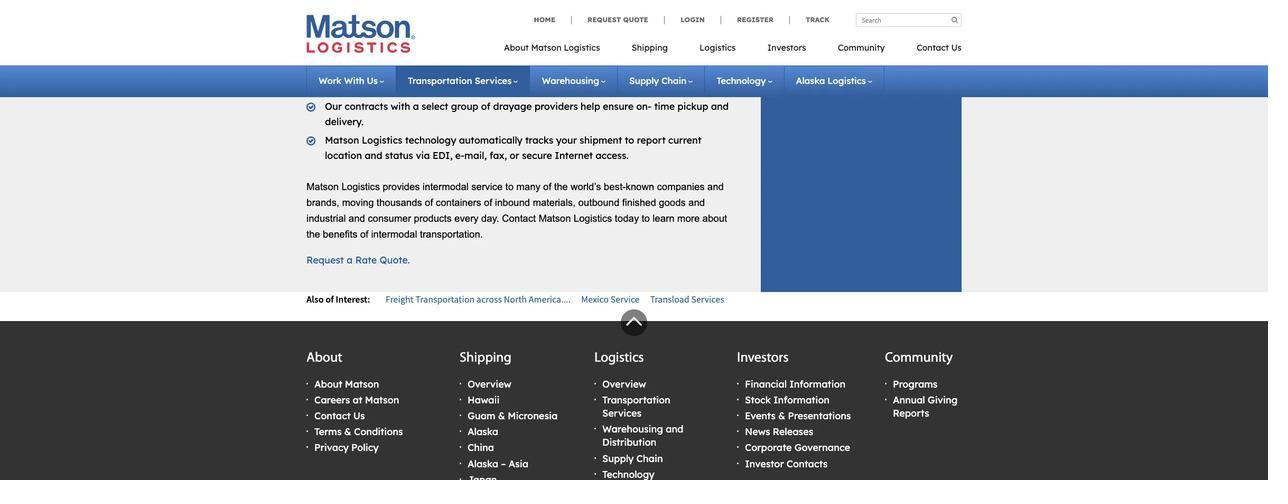 Task type: vqa. For each thing, say whether or not it's contained in the screenshot.
the middle CARRYING
no



Task type: describe. For each thing, give the bounding box(es) containing it.
programs annual giving reports
[[893, 378, 958, 420]]

& inside financial information stock information events & presentations news releases corporate governance investor contacts
[[779, 410, 786, 422]]

shipping inside top menu navigation
[[632, 42, 668, 53]]

1 horizontal spatial us
[[367, 75, 378, 86]]

conditions
[[354, 426, 403, 438]]

and inside overview transportation services warehousing and distribution supply chain
[[666, 423, 684, 436]]

of up products
[[425, 197, 433, 208]]

transportation for freight
[[416, 293, 475, 305]]

also
[[307, 293, 324, 305]]

matson logistics image
[[307, 15, 415, 53]]

of right also
[[326, 293, 334, 305]]

shipment
[[580, 134, 622, 146]]

reports
[[893, 407, 929, 420]]

40-foot containers to efficiently handle dense freight.
[[325, 48, 571, 61]]

a inside for lower value commodities, we offer value pricing for a variety of equipment types and service options.
[[582, 0, 588, 9]]

containers inside matson logistics provides intermodal service to many of the world's best-known companies and brands, moving thousands of containers of inbound materials, outbound finished goods and industrial and consumer products every day. contact matson logistics today to learn more about the benefits of intermodal transportation.
[[436, 197, 481, 208]]

benefits
[[323, 229, 358, 240]]

policy
[[351, 442, 379, 454]]

warehousing and distribution link
[[603, 423, 684, 449]]

micronesia
[[508, 410, 558, 422]]

our for our contracts with a select group of drayage providers help ensure on- time pickup and delivery.
[[325, 100, 342, 113]]

also of interest:
[[307, 293, 370, 305]]

0 vertical spatial chain
[[662, 75, 687, 86]]

logistics inside 'link'
[[564, 42, 600, 53]]

alaska – asia link
[[468, 458, 529, 470]]

0 horizontal spatial containers
[[362, 48, 411, 61]]

1 vertical spatial the
[[554, 181, 568, 193]]

tracks
[[525, 134, 554, 146]]

transload services
[[650, 293, 724, 305]]

alaska logistics link
[[796, 75, 873, 86]]

our contracts with a select group of drayage providers help ensure on- time pickup and delivery.
[[325, 100, 729, 128]]

pricing
[[531, 0, 563, 9]]

one
[[365, 67, 384, 79]]

every inside matson logistics provides intermodal service to many of the world's best-known companies and brands, moving thousands of containers of inbound materials, outbound finished goods and industrial and consumer products every day. contact matson logistics today to learn more about the benefits of intermodal transportation.
[[455, 213, 479, 224]]

transportation services link for "overview" link related to logistics
[[603, 394, 671, 420]]

for lower value commodities, we offer value pricing for a variety of equipment types and service options.
[[325, 0, 715, 24]]

goods
[[659, 197, 686, 208]]

of inside our contracts with a select group of drayage providers help ensure on- time pickup and delivery.
[[481, 100, 491, 113]]

distribution
[[603, 437, 657, 449]]

status
[[385, 149, 413, 161]]

to down finished
[[642, 213, 650, 224]]

fax,
[[490, 149, 507, 161]]

& inside about matson careers at matson contact us terms & conditions privacy policy
[[344, 426, 351, 438]]

overview hawaii guam & micronesia alaska china alaska – asia
[[468, 378, 558, 470]]

china link
[[468, 442, 494, 454]]

companies
[[657, 181, 705, 193]]

pickup
[[678, 100, 709, 113]]

logistics down "backtop" image
[[595, 352, 644, 366]]

dense
[[508, 48, 535, 61]]

for dedicated capacity, we offer a new fleet of matson private 53' high-cube containers.
[[325, 30, 731, 42]]

your inside our tier one agreements with all north american railroads and other service providers offer the capacity, rates and routes to meet your service requirements in every lane.
[[529, 82, 550, 94]]

about matson link
[[314, 378, 379, 390]]

contact inside matson logistics provides intermodal service to many of the world's best-known companies and brands, moving thousands of containers of inbound materials, outbound finished goods and industrial and consumer products every day. contact matson logistics today to learn more about the benefits of intermodal transportation.
[[502, 213, 536, 224]]

0 vertical spatial capacity,
[[392, 30, 435, 42]]

north inside our tier one agreements with all north american railroads and other service providers offer the capacity, rates and routes to meet your service requirements in every lane.
[[480, 67, 507, 79]]

our for our tier one agreements with all north american railroads and other service providers offer the capacity, rates and routes to meet your service requirements in every lane.
[[325, 67, 342, 79]]

shipping inside footer
[[460, 352, 512, 366]]

overview link for logistics
[[603, 378, 646, 390]]

0 horizontal spatial warehousing
[[542, 75, 599, 86]]

a inside our contracts with a select group of drayage providers help ensure on- time pickup and delivery.
[[413, 100, 419, 113]]

variety
[[590, 0, 623, 9]]

quote
[[623, 15, 648, 24]]

matson inside matson logistics technology automatically tracks your shipment to report current location and status via edi, e-mail, fax, or secure internet access.
[[325, 134, 359, 146]]

best-
[[604, 181, 626, 193]]

login
[[681, 15, 705, 24]]

offer inside for lower value commodities, we offer value pricing for a variety of equipment types and service options.
[[478, 0, 501, 9]]

e-
[[455, 149, 465, 161]]

matson logistics provides intermodal service to many of the world's best-known companies and brands, moving thousands of containers of inbound materials, outbound finished goods and industrial and consumer products every day. contact matson logistics today to learn more about the benefits of intermodal transportation.
[[307, 181, 727, 240]]

annual giving reports link
[[893, 394, 958, 420]]

request for request a rate quote.
[[307, 254, 344, 266]]

to up inbound
[[506, 181, 514, 193]]

of inside for lower value commodities, we offer value pricing for a variety of equipment types and service options.
[[626, 0, 635, 9]]

2 vertical spatial alaska
[[468, 458, 498, 470]]

matson up brands,
[[307, 181, 339, 193]]

service
[[611, 293, 640, 305]]

inbound
[[495, 197, 530, 208]]

group
[[451, 100, 479, 113]]

Search search field
[[856, 13, 962, 27]]

ensure
[[603, 100, 634, 113]]

many
[[516, 181, 541, 193]]

of right benefits
[[360, 229, 368, 240]]

matson logistics technology automatically tracks your shipment to report current location and status via edi, e-mail, fax, or secure internet access.
[[325, 134, 702, 161]]

of up materials,
[[543, 181, 552, 193]]

privacy
[[314, 442, 349, 454]]

quote.
[[380, 254, 410, 266]]

overview transportation services warehousing and distribution supply chain
[[603, 378, 684, 465]]

day.
[[481, 213, 499, 224]]

rates
[[413, 82, 436, 94]]

transportation services link for the work with us link
[[408, 75, 518, 86]]

guam
[[468, 410, 496, 422]]

asia
[[509, 458, 529, 470]]

1 horizontal spatial community
[[885, 352, 953, 366]]

1 vertical spatial alaska
[[468, 426, 498, 438]]

more
[[677, 213, 700, 224]]

types
[[690, 0, 715, 9]]

investor
[[745, 458, 784, 470]]

china
[[468, 442, 494, 454]]

agreements
[[386, 67, 442, 79]]

all
[[467, 67, 477, 79]]

alaska link
[[468, 426, 498, 438]]

other
[[620, 67, 645, 79]]

transportation.
[[420, 229, 483, 240]]

community inside top menu navigation
[[838, 42, 885, 53]]

services for transload services
[[691, 293, 724, 305]]

supply chain link for warehousing link
[[629, 75, 693, 86]]

register link
[[721, 15, 790, 24]]

service up the in
[[647, 67, 681, 79]]

cube
[[656, 30, 678, 42]]

every inside our tier one agreements with all north american railroads and other service providers offer the capacity, rates and routes to meet your service requirements in every lane.
[[663, 82, 689, 94]]

we inside for lower value commodities, we offer value pricing for a variety of equipment types and service options.
[[463, 0, 476, 9]]

today
[[615, 213, 639, 224]]

overview link for shipping
[[468, 378, 512, 390]]

annual
[[893, 394, 925, 406]]

overview for hawaii
[[468, 378, 512, 390]]

of right fleet
[[532, 30, 541, 42]]

lower
[[343, 0, 368, 9]]

about for about matson logistics
[[504, 42, 529, 53]]

programs
[[893, 378, 938, 390]]

backtop image
[[621, 310, 647, 336]]

contact inside top menu navigation
[[917, 42, 949, 53]]

1 vertical spatial offer
[[453, 30, 476, 42]]

to inside matson logistics technology automatically tracks your shipment to report current location and status via edi, e-mail, fax, or secure internet access.
[[625, 134, 634, 146]]

technology
[[717, 75, 766, 86]]

–
[[501, 458, 506, 470]]

and inside for lower value commodities, we offer value pricing for a variety of equipment types and service options.
[[325, 12, 343, 24]]

0 vertical spatial transportation
[[408, 75, 472, 86]]

community link
[[822, 39, 901, 61]]

1 horizontal spatial intermodal
[[423, 181, 469, 193]]

equipment
[[638, 0, 687, 9]]

corporate
[[745, 442, 792, 454]]

2 vertical spatial the
[[307, 229, 320, 240]]

0 vertical spatial alaska
[[796, 75, 825, 86]]

service inside for lower value commodities, we offer value pricing for a variety of equipment types and service options.
[[345, 12, 379, 24]]

0 vertical spatial contact us link
[[901, 39, 962, 61]]

outbound
[[578, 197, 620, 208]]

to up the agreements
[[413, 48, 423, 61]]

offer inside our tier one agreements with all north american railroads and other service providers offer the capacity, rates and routes to meet your service requirements in every lane.
[[325, 82, 347, 94]]

on-
[[636, 100, 652, 113]]

1 vertical spatial intermodal
[[371, 229, 417, 240]]

providers inside our tier one agreements with all north american railroads and other service providers offer the capacity, rates and routes to meet your service requirements in every lane.
[[683, 67, 727, 79]]

a left rate
[[347, 254, 353, 266]]

secure
[[522, 149, 552, 161]]

events
[[745, 410, 776, 422]]

access.
[[596, 149, 629, 161]]

overview for transportation
[[603, 378, 646, 390]]

0 horizontal spatial we
[[437, 30, 451, 42]]

1 vertical spatial investors
[[737, 352, 789, 366]]

matson up about matson logistics
[[544, 30, 578, 42]]

thousands
[[377, 197, 422, 208]]

technology link
[[717, 75, 772, 86]]

logistics up moving on the left top of page
[[342, 181, 380, 193]]

warehousing inside overview transportation services warehousing and distribution supply chain
[[603, 423, 663, 436]]



Task type: locate. For each thing, give the bounding box(es) containing it.
interest:
[[336, 293, 370, 305]]

supply
[[629, 75, 659, 86], [603, 453, 634, 465]]

every
[[663, 82, 689, 94], [455, 213, 479, 224]]

commodities,
[[398, 0, 460, 9]]

and inside matson logistics technology automatically tracks your shipment to report current location and status via edi, e-mail, fax, or secure internet access.
[[365, 149, 382, 161]]

matson down materials,
[[539, 213, 571, 224]]

0 horizontal spatial the
[[307, 229, 320, 240]]

shipping link
[[616, 39, 684, 61]]

freight transportation across north america.... link
[[386, 293, 571, 305]]

0 vertical spatial the
[[350, 82, 365, 94]]

0 vertical spatial shipping
[[632, 42, 668, 53]]

contact us link down careers
[[314, 410, 365, 422]]

about for about matson careers at matson contact us terms & conditions privacy policy
[[314, 378, 342, 390]]

about matson logistics
[[504, 42, 600, 53]]

53'
[[616, 30, 629, 42]]

0 vertical spatial us
[[952, 42, 962, 53]]

section
[[748, 0, 975, 292]]

alaska down china
[[468, 458, 498, 470]]

contact inside about matson careers at matson contact us terms & conditions privacy policy
[[314, 410, 351, 422]]

contact down inbound
[[502, 213, 536, 224]]

report
[[637, 134, 666, 146]]

with right contracts
[[391, 100, 410, 113]]

supply chain
[[629, 75, 687, 86]]

1 horizontal spatial shipping
[[632, 42, 668, 53]]

1 vertical spatial contact us link
[[314, 410, 365, 422]]

us
[[952, 42, 962, 53], [367, 75, 378, 86], [353, 410, 365, 422]]

news releases link
[[745, 426, 814, 438]]

search image
[[952, 16, 958, 23]]

transportation services link
[[408, 75, 518, 86], [603, 394, 671, 420]]

footer
[[0, 310, 1268, 480]]

terms & conditions link
[[314, 426, 403, 438]]

moving
[[342, 197, 374, 208]]

0 vertical spatial intermodal
[[423, 181, 469, 193]]

learn
[[653, 213, 675, 224]]

for
[[566, 0, 579, 9]]

about matson logistics link
[[504, 39, 616, 61]]

footer containing about
[[0, 310, 1268, 480]]

request
[[588, 15, 621, 24], [307, 254, 344, 266]]

0 vertical spatial we
[[463, 0, 476, 9]]

0 vertical spatial every
[[663, 82, 689, 94]]

matson inside 'link'
[[531, 42, 562, 53]]

1 vertical spatial we
[[437, 30, 451, 42]]

american
[[509, 67, 554, 79]]

services for transportation services
[[475, 75, 512, 86]]

providers up lane.
[[683, 67, 727, 79]]

1 for from the top
[[325, 0, 340, 9]]

1 overview from the left
[[468, 378, 512, 390]]

0 horizontal spatial us
[[353, 410, 365, 422]]

for for for dedicated capacity, we offer a new fleet of matson private 53' high-cube containers.
[[325, 30, 340, 42]]

to left report on the right of page
[[625, 134, 634, 146]]

2 horizontal spatial &
[[779, 410, 786, 422]]

2 vertical spatial contact
[[314, 410, 351, 422]]

0 vertical spatial with
[[444, 67, 464, 79]]

0 horizontal spatial transportation services link
[[408, 75, 518, 86]]

work with us link
[[319, 75, 384, 86]]

of up quote
[[626, 0, 635, 9]]

investors up financial
[[737, 352, 789, 366]]

about for about
[[307, 352, 342, 366]]

1 horizontal spatial &
[[498, 410, 505, 422]]

with inside our tier one agreements with all north american railroads and other service providers offer the capacity, rates and routes to meet your service requirements in every lane.
[[444, 67, 464, 79]]

1 horizontal spatial we
[[463, 0, 476, 9]]

logistics down containers.
[[700, 42, 736, 53]]

us inside top menu navigation
[[952, 42, 962, 53]]

at
[[353, 394, 362, 406]]

about inside 'link'
[[504, 42, 529, 53]]

2 vertical spatial us
[[353, 410, 365, 422]]

2 vertical spatial offer
[[325, 82, 347, 94]]

top menu navigation
[[504, 39, 962, 61]]

alaska logistics
[[796, 75, 866, 86]]

2 vertical spatial about
[[314, 378, 342, 390]]

service up inbound
[[472, 181, 503, 193]]

us inside about matson careers at matson contact us terms & conditions privacy policy
[[353, 410, 365, 422]]

we
[[463, 0, 476, 9], [437, 30, 451, 42]]

service down lower
[[345, 12, 379, 24]]

0 vertical spatial supply
[[629, 75, 659, 86]]

for
[[325, 0, 340, 9], [325, 30, 340, 42]]

2 horizontal spatial the
[[554, 181, 568, 193]]

login link
[[664, 15, 721, 24]]

investor contacts link
[[745, 458, 828, 470]]

transportation inside overview transportation services warehousing and distribution supply chain
[[603, 394, 671, 406]]

our inside our tier one agreements with all north american railroads and other service providers offer the capacity, rates and routes to meet your service requirements in every lane.
[[325, 67, 342, 79]]

2 for from the top
[[325, 30, 340, 42]]

offer down "tier"
[[325, 82, 347, 94]]

0 vertical spatial request
[[588, 15, 621, 24]]

with inside our contracts with a select group of drayage providers help ensure on- time pickup and delivery.
[[391, 100, 410, 113]]

0 vertical spatial warehousing
[[542, 75, 599, 86]]

1 vertical spatial information
[[774, 394, 830, 406]]

to left "meet"
[[491, 82, 500, 94]]

matson down 'for dedicated capacity, we offer a new fleet of matson private 53' high-cube containers.'
[[531, 42, 562, 53]]

1 overview link from the left
[[468, 378, 512, 390]]

track
[[806, 15, 830, 24]]

1 horizontal spatial services
[[603, 407, 642, 420]]

north down handle
[[480, 67, 507, 79]]

0 vertical spatial supply chain link
[[629, 75, 693, 86]]

1 vertical spatial transportation
[[416, 293, 475, 305]]

0 vertical spatial our
[[325, 67, 342, 79]]

programs link
[[893, 378, 938, 390]]

containers up products
[[436, 197, 481, 208]]

supply down distribution on the bottom of page
[[603, 453, 634, 465]]

the down industrial at left
[[307, 229, 320, 240]]

supply inside overview transportation services warehousing and distribution supply chain
[[603, 453, 634, 465]]

of
[[626, 0, 635, 9], [532, 30, 541, 42], [481, 100, 491, 113], [543, 181, 552, 193], [425, 197, 433, 208], [484, 197, 492, 208], [360, 229, 368, 240], [326, 293, 334, 305]]

chain right the in
[[662, 75, 687, 86]]

capacity, inside our tier one agreements with all north american railroads and other service providers offer the capacity, rates and routes to meet your service requirements in every lane.
[[368, 82, 410, 94]]

transportation services link up warehousing and distribution link
[[603, 394, 671, 420]]

0 horizontal spatial with
[[391, 100, 410, 113]]

transportation left across
[[416, 293, 475, 305]]

overview inside overview hawaii guam & micronesia alaska china alaska – asia
[[468, 378, 512, 390]]

1 vertical spatial services
[[691, 293, 724, 305]]

1 vertical spatial shipping
[[460, 352, 512, 366]]

0 horizontal spatial overview link
[[468, 378, 512, 390]]

contracts
[[345, 100, 388, 113]]

2 vertical spatial transportation
[[603, 394, 671, 406]]

0 horizontal spatial shipping
[[460, 352, 512, 366]]

edi,
[[433, 149, 453, 161]]

1 vertical spatial our
[[325, 100, 342, 113]]

across
[[477, 293, 502, 305]]

community up alaska logistics 'link'
[[838, 42, 885, 53]]

value up options.
[[370, 0, 395, 9]]

2 value from the left
[[503, 0, 528, 9]]

about up about matson link
[[307, 352, 342, 366]]

known
[[626, 181, 654, 193]]

containers up one
[[362, 48, 411, 61]]

1 horizontal spatial request
[[588, 15, 621, 24]]

chain down warehousing and distribution link
[[637, 453, 663, 465]]

logistics down outbound
[[574, 213, 612, 224]]

providers inside our contracts with a select group of drayage providers help ensure on- time pickup and delivery.
[[535, 100, 578, 113]]

logistics
[[564, 42, 600, 53], [700, 42, 736, 53], [828, 75, 866, 86], [362, 134, 403, 146], [342, 181, 380, 193], [574, 213, 612, 224], [595, 352, 644, 366]]

request for request quote
[[588, 15, 621, 24]]

& up privacy policy link on the left bottom
[[344, 426, 351, 438]]

of up the day.
[[484, 197, 492, 208]]

transportation up warehousing and distribution link
[[603, 394, 671, 406]]

capacity, down one
[[368, 82, 410, 94]]

options.
[[381, 12, 418, 24]]

warehousing down freight.
[[542, 75, 599, 86]]

1 vertical spatial every
[[455, 213, 479, 224]]

to inside our tier one agreements with all north american railroads and other service providers offer the capacity, rates and routes to meet your service requirements in every lane.
[[491, 82, 500, 94]]

careers
[[314, 394, 350, 406]]

logistics down private
[[564, 42, 600, 53]]

time
[[654, 100, 675, 113]]

1 vertical spatial warehousing
[[603, 423, 663, 436]]

supply chain link for warehousing and distribution link
[[603, 453, 663, 465]]

2 horizontal spatial offer
[[478, 0, 501, 9]]

products
[[414, 213, 452, 224]]

0 vertical spatial providers
[[683, 67, 727, 79]]

matson right at
[[365, 394, 399, 406]]

our tier one agreements with all north american railroads and other service providers offer the capacity, rates and routes to meet your service requirements in every lane.
[[325, 67, 727, 94]]

logistics up status
[[362, 134, 403, 146]]

1 vertical spatial supply chain link
[[603, 453, 663, 465]]

chain inside overview transportation services warehousing and distribution supply chain
[[637, 453, 663, 465]]

offer
[[478, 0, 501, 9], [453, 30, 476, 42], [325, 82, 347, 94]]

1 vertical spatial supply
[[603, 453, 634, 465]]

alaska down investors 'link'
[[796, 75, 825, 86]]

the inside our tier one agreements with all north american railroads and other service providers offer the capacity, rates and routes to meet your service requirements in every lane.
[[350, 82, 365, 94]]

matson up at
[[345, 378, 379, 390]]

rate
[[355, 254, 377, 266]]

about inside about matson careers at matson contact us terms & conditions privacy policy
[[314, 378, 342, 390]]

1 vertical spatial about
[[307, 352, 342, 366]]

capacity, down options.
[[392, 30, 435, 42]]

about up careers
[[314, 378, 342, 390]]

north right across
[[504, 293, 527, 305]]

2 horizontal spatial contact
[[917, 42, 949, 53]]

1 vertical spatial north
[[504, 293, 527, 305]]

1 horizontal spatial overview
[[603, 378, 646, 390]]

transportation services
[[408, 75, 512, 86]]

& up news releases link
[[779, 410, 786, 422]]

internet
[[555, 149, 593, 161]]

our
[[325, 67, 342, 79], [325, 100, 342, 113]]

& inside overview hawaii guam & micronesia alaska china alaska – asia
[[498, 410, 505, 422]]

handle
[[474, 48, 505, 61]]

1 horizontal spatial every
[[663, 82, 689, 94]]

1 horizontal spatial your
[[556, 134, 577, 146]]

2 overview link from the left
[[603, 378, 646, 390]]

0 vertical spatial contact
[[917, 42, 949, 53]]

0 vertical spatial community
[[838, 42, 885, 53]]

1 vertical spatial with
[[391, 100, 410, 113]]

0 vertical spatial containers
[[362, 48, 411, 61]]

and
[[325, 12, 343, 24], [600, 67, 617, 79], [439, 82, 457, 94], [711, 100, 729, 113], [365, 149, 382, 161], [708, 181, 724, 193], [689, 197, 705, 208], [349, 213, 365, 224], [666, 423, 684, 436]]

us up terms & conditions link
[[353, 410, 365, 422]]

us down search icon
[[952, 42, 962, 53]]

the down "tier"
[[350, 82, 365, 94]]

1 horizontal spatial overview link
[[603, 378, 646, 390]]

transportation
[[408, 75, 472, 86], [416, 293, 475, 305], [603, 394, 671, 406]]

1 vertical spatial providers
[[535, 100, 578, 113]]

terms
[[314, 426, 342, 438]]

our down 40-
[[325, 67, 342, 79]]

finished
[[622, 197, 656, 208]]

2 our from the top
[[325, 100, 342, 113]]

dedicated
[[343, 30, 390, 42]]

transportation for overview
[[603, 394, 671, 406]]

transportation up select
[[408, 75, 472, 86]]

& right the guam
[[498, 410, 505, 422]]

1 horizontal spatial warehousing
[[603, 423, 663, 436]]

0 vertical spatial for
[[325, 0, 340, 9]]

matson
[[544, 30, 578, 42], [531, 42, 562, 53], [325, 134, 359, 146], [307, 181, 339, 193], [539, 213, 571, 224], [345, 378, 379, 390], [365, 394, 399, 406]]

for up 40-
[[325, 30, 340, 42]]

request down variety
[[588, 15, 621, 24]]

providers down warehousing link
[[535, 100, 578, 113]]

0 vertical spatial information
[[790, 378, 846, 390]]

request a rate quote.
[[307, 254, 410, 266]]

1 horizontal spatial with
[[444, 67, 464, 79]]

logistics down community link
[[828, 75, 866, 86]]

shipping down high-
[[632, 42, 668, 53]]

freight
[[386, 293, 414, 305]]

corporate governance link
[[745, 442, 850, 454]]

value left pricing
[[503, 0, 528, 9]]

financial
[[745, 378, 787, 390]]

overview inside overview transportation services warehousing and distribution supply chain
[[603, 378, 646, 390]]

1 vertical spatial your
[[556, 134, 577, 146]]

1 horizontal spatial contact
[[502, 213, 536, 224]]

logistics link
[[684, 39, 752, 61]]

1 vertical spatial request
[[307, 254, 344, 266]]

None search field
[[856, 13, 962, 27]]

0 horizontal spatial overview
[[468, 378, 512, 390]]

our inside our contracts with a select group of drayage providers help ensure on- time pickup and delivery.
[[325, 100, 342, 113]]

intermodal down edi,
[[423, 181, 469, 193]]

of right group
[[481, 100, 491, 113]]

warehousing link
[[542, 75, 606, 86]]

meet
[[503, 82, 527, 94]]

contact down search search field
[[917, 42, 949, 53]]

0 vertical spatial investors
[[768, 42, 806, 53]]

service inside matson logistics provides intermodal service to many of the world's best-known companies and brands, moving thousands of containers of inbound materials, outbound finished goods and industrial and consumer products every day. contact matson logistics today to learn more about the benefits of intermodal transportation.
[[472, 181, 503, 193]]

0 horizontal spatial services
[[475, 75, 512, 86]]

track link
[[790, 15, 830, 24]]

1 horizontal spatial transportation services link
[[603, 394, 671, 420]]

0 vertical spatial transportation services link
[[408, 75, 518, 86]]

contact down careers
[[314, 410, 351, 422]]

services up distribution on the bottom of page
[[603, 407, 642, 420]]

warehousing up distribution on the bottom of page
[[603, 423, 663, 436]]

with left all
[[444, 67, 464, 79]]

overview
[[468, 378, 512, 390], [603, 378, 646, 390]]

information up the presentations
[[790, 378, 846, 390]]

contact us
[[917, 42, 962, 53]]

0 horizontal spatial contact
[[314, 410, 351, 422]]

for for for lower value commodities, we offer value pricing for a variety of equipment types and service options.
[[325, 0, 340, 9]]

0 horizontal spatial contact us link
[[314, 410, 365, 422]]

we up '40-foot containers to efficiently handle dense freight.'
[[437, 30, 451, 42]]

0 vertical spatial offer
[[478, 0, 501, 9]]

2 vertical spatial services
[[603, 407, 642, 420]]

a
[[582, 0, 588, 9], [478, 30, 484, 42], [413, 100, 419, 113], [347, 254, 353, 266]]

shipping up hawaii
[[460, 352, 512, 366]]

2 overview from the left
[[603, 378, 646, 390]]

1 horizontal spatial contact us link
[[901, 39, 962, 61]]

every up the transportation.
[[455, 213, 479, 224]]

1 our from the top
[[325, 67, 342, 79]]

1 value from the left
[[370, 0, 395, 9]]

technology
[[405, 134, 456, 146]]

request quote
[[588, 15, 648, 24]]

0 horizontal spatial value
[[370, 0, 395, 9]]

services down handle
[[475, 75, 512, 86]]

request down benefits
[[307, 254, 344, 266]]

information up events & presentations link
[[774, 394, 830, 406]]

containers.
[[681, 30, 731, 42]]

hawaii link
[[468, 394, 500, 406]]

a left new
[[478, 30, 484, 42]]

careers at matson link
[[314, 394, 399, 406]]

privacy policy link
[[314, 442, 379, 454]]

1 vertical spatial transportation services link
[[603, 394, 671, 420]]

0 horizontal spatial providers
[[535, 100, 578, 113]]

investors down track link
[[768, 42, 806, 53]]

materials,
[[533, 197, 576, 208]]

contacts
[[787, 458, 828, 470]]

your up internet
[[556, 134, 577, 146]]

investors link
[[752, 39, 822, 61]]

supply up on-
[[629, 75, 659, 86]]

giving
[[928, 394, 958, 406]]

about matson careers at matson contact us terms & conditions privacy policy
[[314, 378, 403, 454]]

help
[[581, 100, 600, 113]]

supply chain link up the time
[[629, 75, 693, 86]]

0 horizontal spatial your
[[529, 82, 550, 94]]

2 horizontal spatial us
[[952, 42, 962, 53]]

1 horizontal spatial containers
[[436, 197, 481, 208]]

investors inside 'link'
[[768, 42, 806, 53]]

services inside overview transportation services warehousing and distribution supply chain
[[603, 407, 642, 420]]

matson up location
[[325, 134, 359, 146]]

and inside our contracts with a select group of drayage providers help ensure on- time pickup and delivery.
[[711, 100, 729, 113]]

service down railroads
[[553, 82, 586, 94]]

0 vertical spatial about
[[504, 42, 529, 53]]

intermodal down consumer
[[371, 229, 417, 240]]

supply chain link down distribution on the bottom of page
[[603, 453, 663, 465]]

us right with
[[367, 75, 378, 86]]

0 horizontal spatial offer
[[325, 82, 347, 94]]

delivery.
[[325, 116, 364, 128]]

1 horizontal spatial providers
[[683, 67, 727, 79]]

offer up the efficiently
[[453, 30, 476, 42]]

events & presentations link
[[745, 410, 851, 422]]

private
[[581, 30, 614, 42]]

offer up new
[[478, 0, 501, 9]]

0 horizontal spatial every
[[455, 213, 479, 224]]

logistics inside matson logistics technology automatically tracks your shipment to report current location and status via edi, e-mail, fax, or secure internet access.
[[362, 134, 403, 146]]

for left lower
[[325, 0, 340, 9]]

every right the in
[[663, 82, 689, 94]]

1 horizontal spatial the
[[350, 82, 365, 94]]

for inside for lower value commodities, we offer value pricing for a variety of equipment types and service options.
[[325, 0, 340, 9]]

alaska down the guam
[[468, 426, 498, 438]]

work
[[319, 75, 342, 86]]

1 vertical spatial us
[[367, 75, 378, 86]]

about down fleet
[[504, 42, 529, 53]]

0 vertical spatial your
[[529, 82, 550, 94]]

tier
[[345, 67, 362, 79]]

your inside matson logistics technology automatically tracks your shipment to report current location and status via edi, e-mail, fax, or secure internet access.
[[556, 134, 577, 146]]

contact us link down search search field
[[901, 39, 962, 61]]

services right transload
[[691, 293, 724, 305]]

a left select
[[413, 100, 419, 113]]

community up programs
[[885, 352, 953, 366]]



